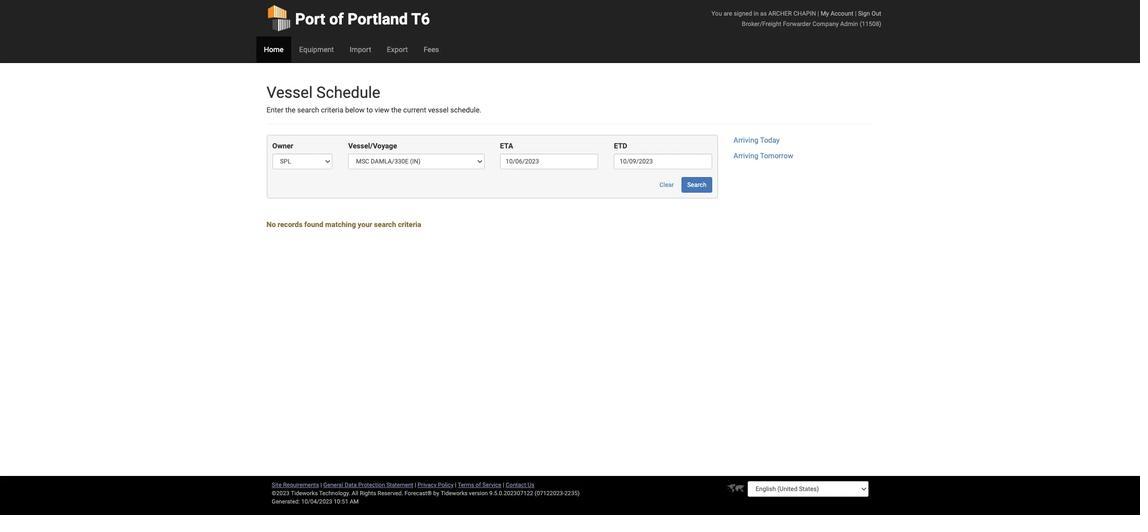 Task type: locate. For each thing, give the bounding box(es) containing it.
broker/freight
[[742, 20, 781, 28]]

the right view
[[391, 106, 401, 114]]

requirements
[[283, 482, 319, 489]]

privacy
[[418, 482, 436, 489]]

1 vertical spatial criteria
[[398, 221, 421, 229]]

site requirements | general data protection statement | privacy policy | terms of service | contact us ©2023 tideworks technology. all rights reserved. forecast® by tideworks version 9.5.0.202307122 (07122023-2235) generated: 10/04/2023 10:51 am
[[272, 482, 580, 505]]

today
[[760, 136, 780, 145]]

2 the from the left
[[391, 106, 401, 114]]

|
[[818, 10, 819, 17], [855, 10, 856, 17], [320, 482, 322, 489], [415, 482, 416, 489], [455, 482, 456, 489], [503, 482, 504, 489]]

arriving down arriving today
[[734, 152, 758, 160]]

arriving for arriving today
[[734, 136, 758, 145]]

sign
[[858, 10, 870, 17]]

forecast®
[[405, 490, 432, 497]]

0 horizontal spatial criteria
[[321, 106, 343, 114]]

2 arriving from the top
[[734, 152, 758, 160]]

archer
[[768, 10, 792, 17]]

0 horizontal spatial search
[[297, 106, 319, 114]]

no
[[267, 221, 276, 229]]

1 vertical spatial arriving
[[734, 152, 758, 160]]

equipment button
[[291, 36, 342, 63]]

generated:
[[272, 499, 300, 505]]

of
[[329, 10, 344, 28], [476, 482, 481, 489]]

import
[[350, 45, 371, 54]]

home
[[264, 45, 284, 54]]

arriving
[[734, 136, 758, 145], [734, 152, 758, 160]]

of right port
[[329, 10, 344, 28]]

criteria right your
[[398, 221, 421, 229]]

the right enter
[[285, 106, 295, 114]]

am
[[350, 499, 359, 505]]

site
[[272, 482, 282, 489]]

statement
[[386, 482, 413, 489]]

10/04/2023
[[301, 499, 332, 505]]

arriving tomorrow link
[[734, 152, 793, 160]]

1 horizontal spatial the
[[391, 106, 401, 114]]

search
[[297, 106, 319, 114], [374, 221, 396, 229]]

1 arriving from the top
[[734, 136, 758, 145]]

export button
[[379, 36, 416, 63]]

port
[[295, 10, 325, 28]]

are
[[724, 10, 732, 17]]

| up 9.5.0.202307122
[[503, 482, 504, 489]]

portland
[[348, 10, 408, 28]]

0 vertical spatial criteria
[[321, 106, 343, 114]]

the
[[285, 106, 295, 114], [391, 106, 401, 114]]

1 vertical spatial of
[[476, 482, 481, 489]]

criteria
[[321, 106, 343, 114], [398, 221, 421, 229]]

version
[[469, 490, 488, 497]]

tideworks
[[441, 490, 468, 497]]

you are signed in as archer chapin | my account | sign out broker/freight forwarder company admin (11508)
[[712, 10, 881, 28]]

1 horizontal spatial of
[[476, 482, 481, 489]]

search inside vessel schedule enter the search criteria below to view the current vessel schedule.
[[297, 106, 319, 114]]

| left sign
[[855, 10, 856, 17]]

terms
[[458, 482, 474, 489]]

1 vertical spatial search
[[374, 221, 396, 229]]

1 horizontal spatial search
[[374, 221, 396, 229]]

us
[[528, 482, 534, 489]]

by
[[433, 490, 439, 497]]

search down vessel
[[297, 106, 319, 114]]

1 horizontal spatial criteria
[[398, 221, 421, 229]]

privacy policy link
[[418, 482, 454, 489]]

0 vertical spatial of
[[329, 10, 344, 28]]

vessel
[[267, 83, 313, 102]]

©2023 tideworks
[[272, 490, 318, 497]]

arriving for arriving tomorrow
[[734, 152, 758, 160]]

1 the from the left
[[285, 106, 295, 114]]

9.5.0.202307122
[[489, 490, 533, 497]]

general data protection statement link
[[323, 482, 413, 489]]

forwarder
[[783, 20, 811, 28]]

0 vertical spatial search
[[297, 106, 319, 114]]

0 horizontal spatial the
[[285, 106, 295, 114]]

t6
[[411, 10, 430, 28]]

vessel
[[428, 106, 449, 114]]

0 vertical spatial arriving
[[734, 136, 758, 145]]

search right your
[[374, 221, 396, 229]]

sign out link
[[858, 10, 881, 17]]

chapin
[[793, 10, 816, 17]]

of up 'version'
[[476, 482, 481, 489]]

0 horizontal spatial of
[[329, 10, 344, 28]]

criteria left below
[[321, 106, 343, 114]]

arriving up arriving tomorrow
[[734, 136, 758, 145]]

eta
[[500, 142, 513, 150]]

signed
[[734, 10, 752, 17]]



Task type: vqa. For each thing, say whether or not it's contained in the screenshot.
CHAPIN
yes



Task type: describe. For each thing, give the bounding box(es) containing it.
schedule
[[316, 83, 380, 102]]

import button
[[342, 36, 379, 63]]

technology.
[[319, 490, 350, 497]]

owner
[[272, 142, 293, 150]]

2235)
[[564, 490, 580, 497]]

current
[[403, 106, 426, 114]]

arriving today link
[[734, 136, 780, 145]]

fees
[[424, 45, 439, 54]]

general
[[323, 482, 343, 489]]

account
[[830, 10, 853, 17]]

schedule.
[[450, 106, 481, 114]]

contact us link
[[506, 482, 534, 489]]

contact
[[506, 482, 526, 489]]

ETA text field
[[500, 154, 598, 170]]

your
[[358, 221, 372, 229]]

vessel/voyage
[[348, 142, 397, 150]]

port of portland t6 link
[[267, 0, 430, 36]]

export
[[387, 45, 408, 54]]

my account link
[[821, 10, 853, 17]]

site requirements link
[[272, 482, 319, 489]]

in
[[754, 10, 759, 17]]

view
[[375, 106, 389, 114]]

data
[[345, 482, 357, 489]]

below
[[345, 106, 365, 114]]

ETD text field
[[614, 154, 712, 170]]

| left general
[[320, 482, 322, 489]]

service
[[482, 482, 501, 489]]

no records found matching your search criteria
[[267, 221, 421, 229]]

policy
[[438, 482, 454, 489]]

clear button
[[654, 177, 680, 193]]

search
[[687, 182, 706, 189]]

matching
[[325, 221, 356, 229]]

tomorrow
[[760, 152, 793, 160]]

| up "forecast®"
[[415, 482, 416, 489]]

arriving tomorrow
[[734, 152, 793, 160]]

(11508)
[[860, 20, 881, 28]]

criteria inside vessel schedule enter the search criteria below to view the current vessel schedule.
[[321, 106, 343, 114]]

| up tideworks at the left of page
[[455, 482, 456, 489]]

etd
[[614, 142, 627, 150]]

rights
[[360, 490, 376, 497]]

home button
[[256, 36, 291, 63]]

| left my
[[818, 10, 819, 17]]

protection
[[358, 482, 385, 489]]

all
[[352, 490, 358, 497]]

(07122023-
[[535, 490, 564, 497]]

my
[[821, 10, 829, 17]]

as
[[760, 10, 767, 17]]

port of portland t6
[[295, 10, 430, 28]]

to
[[366, 106, 373, 114]]

you
[[712, 10, 722, 17]]

company
[[812, 20, 839, 28]]

search button
[[681, 177, 712, 193]]

enter
[[267, 106, 283, 114]]

admin
[[840, 20, 858, 28]]

arriving today
[[734, 136, 780, 145]]

found
[[304, 221, 323, 229]]

fees button
[[416, 36, 447, 63]]

of inside site requirements | general data protection statement | privacy policy | terms of service | contact us ©2023 tideworks technology. all rights reserved. forecast® by tideworks version 9.5.0.202307122 (07122023-2235) generated: 10/04/2023 10:51 am
[[476, 482, 481, 489]]

out
[[872, 10, 881, 17]]

reserved.
[[378, 490, 403, 497]]

terms of service link
[[458, 482, 501, 489]]

vessel schedule enter the search criteria below to view the current vessel schedule.
[[267, 83, 481, 114]]

equipment
[[299, 45, 334, 54]]

records
[[278, 221, 303, 229]]

clear
[[660, 182, 674, 189]]

10:51
[[334, 499, 348, 505]]



